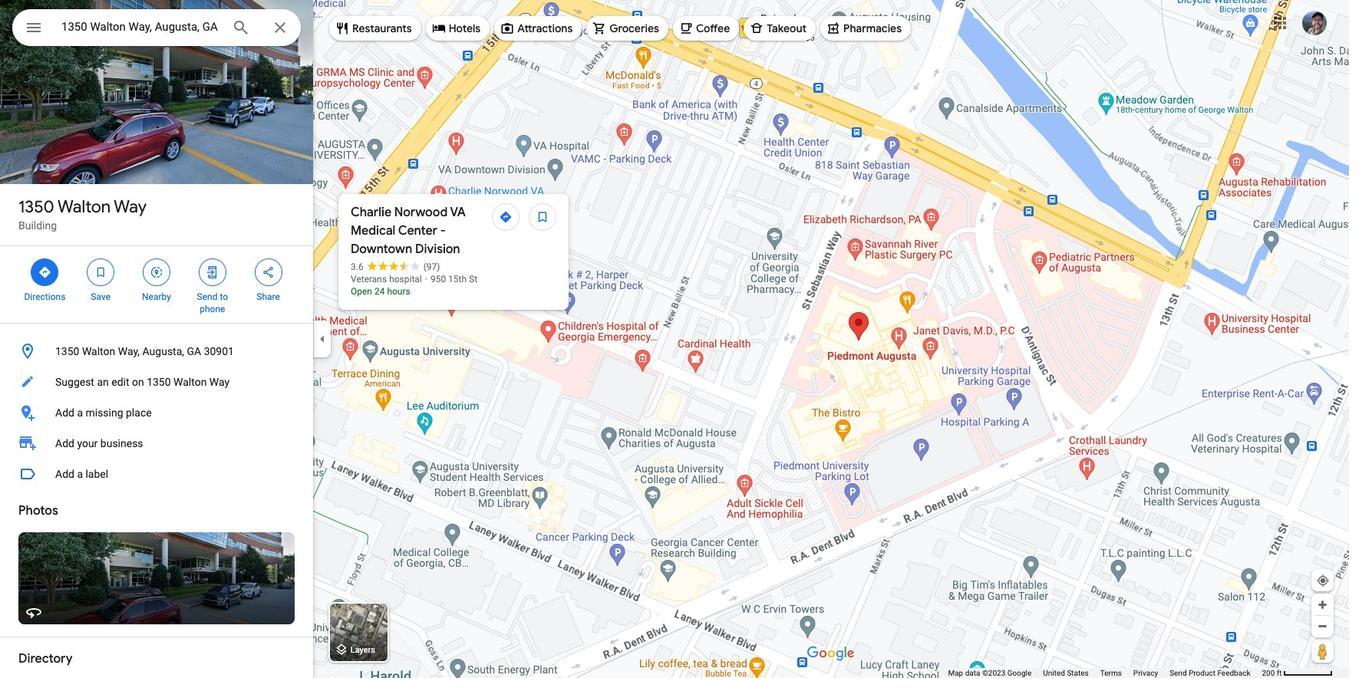 Task type: locate. For each thing, give the bounding box(es) containing it.
1 vertical spatial way
[[209, 376, 230, 388]]

collapse side panel image
[[314, 331, 331, 348]]

2 vertical spatial 1350
[[147, 376, 171, 388]]

walton inside 1350 walton way building
[[58, 197, 111, 218]]

1 a from the top
[[77, 407, 83, 419]]

norwood
[[395, 205, 448, 220]]

building
[[18, 220, 57, 232]]

suggest
[[55, 376, 94, 388]]

a left missing on the bottom left of the page
[[77, 407, 83, 419]]

google account: cj baylor  
(christian.baylor@adept.ai) image
[[1303, 10, 1327, 35]]

None field
[[61, 18, 220, 36]]

1350 for way,
[[55, 345, 79, 358]]


[[38, 264, 52, 281]]

a for missing
[[77, 407, 83, 419]]

add inside 'button'
[[55, 468, 74, 481]]

charlie norwood va medical center - downtown division
[[351, 205, 466, 257]]

phone
[[200, 304, 225, 315]]

groceries
[[610, 21, 659, 35]]

1350 inside 1350 walton way building
[[18, 197, 54, 218]]

1350 up "suggest"
[[55, 345, 79, 358]]

takeout
[[767, 21, 807, 35]]

label
[[86, 468, 108, 481]]

add for add your business
[[55, 438, 74, 450]]

add left label
[[55, 468, 74, 481]]

0 horizontal spatial 1350
[[18, 197, 54, 218]]

1 vertical spatial send
[[1170, 670, 1187, 678]]

1350
[[18, 197, 54, 218], [55, 345, 79, 358], [147, 376, 171, 388]]

united states button
[[1044, 669, 1089, 679]]

1 vertical spatial a
[[77, 468, 83, 481]]

send product feedback button
[[1170, 669, 1251, 679]]

send up 'phone'
[[197, 292, 218, 303]]

1 horizontal spatial way
[[209, 376, 230, 388]]

pharmacies button
[[821, 10, 911, 47]]

show your location image
[[1317, 574, 1331, 588]]

send left product
[[1170, 670, 1187, 678]]

a for label
[[77, 468, 83, 481]]

directions image
[[499, 210, 513, 224]]

st
[[469, 274, 478, 285]]

united
[[1044, 670, 1066, 678]]

add inside button
[[55, 407, 74, 419]]

24
[[375, 286, 385, 297]]

way,
[[118, 345, 140, 358]]

1 add from the top
[[55, 407, 74, 419]]

add down "suggest"
[[55, 407, 74, 419]]

terms
[[1101, 670, 1122, 678]]

2 add from the top
[[55, 438, 74, 450]]

va
[[450, 205, 466, 220]]

1350 walton way building
[[18, 197, 147, 232]]

2 horizontal spatial 1350
[[147, 376, 171, 388]]

to
[[220, 292, 228, 303]]

0 vertical spatial way
[[114, 197, 147, 218]]

actions for 1350 walton way region
[[0, 246, 313, 323]]

1350 right the on
[[147, 376, 171, 388]]

0 vertical spatial a
[[77, 407, 83, 419]]

footer
[[949, 669, 1263, 679]]

coffee button
[[673, 10, 740, 47]]

©2023
[[983, 670, 1006, 678]]

open
[[351, 286, 372, 297]]

1350 up building
[[18, 197, 54, 218]]

1 horizontal spatial 1350
[[55, 345, 79, 358]]

walton
[[58, 197, 111, 218], [82, 345, 115, 358], [174, 376, 207, 388]]

save image
[[536, 210, 550, 224]]

0 horizontal spatial send
[[197, 292, 218, 303]]

0 vertical spatial add
[[55, 407, 74, 419]]

veterans hospital · 950 15th st open 24 hours
[[351, 274, 478, 297]]

 search field
[[12, 9, 301, 49]]

restaurants button
[[329, 10, 421, 47]]

walton down ga
[[174, 376, 207, 388]]

2 vertical spatial walton
[[174, 376, 207, 388]]

attractions
[[518, 21, 573, 35]]

0 horizontal spatial way
[[114, 197, 147, 218]]

2 vertical spatial add
[[55, 468, 74, 481]]

1 horizontal spatial send
[[1170, 670, 1187, 678]]

feedback
[[1218, 670, 1251, 678]]

a inside button
[[77, 407, 83, 419]]

a inside 'button'
[[77, 468, 83, 481]]

add left your
[[55, 438, 74, 450]]

save
[[91, 292, 111, 303]]

1 vertical spatial add
[[55, 438, 74, 450]]

way
[[114, 197, 147, 218], [209, 376, 230, 388]]

a left label
[[77, 468, 83, 481]]

200 ft button
[[1263, 670, 1334, 678]]

nearby
[[142, 292, 171, 303]]

a
[[77, 407, 83, 419], [77, 468, 83, 481]]

1 vertical spatial 1350
[[55, 345, 79, 358]]

2 a from the top
[[77, 468, 83, 481]]

1 vertical spatial walton
[[82, 345, 115, 358]]


[[150, 264, 164, 281]]

attractions button
[[495, 10, 582, 47]]

0 vertical spatial send
[[197, 292, 218, 303]]

send inside button
[[1170, 670, 1187, 678]]

send inside send to phone
[[197, 292, 218, 303]]

3 add from the top
[[55, 468, 74, 481]]

downtown
[[351, 242, 412, 257]]

1350 walton way, augusta, ga 30901 button
[[0, 336, 313, 367]]

map data ©2023 google
[[949, 670, 1032, 678]]

takeout button
[[744, 10, 816, 47]]


[[94, 264, 108, 281]]

walton for way
[[58, 197, 111, 218]]

none field inside 1350 walton way, augusta, ga 30901 field
[[61, 18, 220, 36]]

charlie
[[351, 205, 392, 220]]

add your business link
[[0, 428, 313, 459]]

add a missing place button
[[0, 398, 313, 428]]

ga
[[187, 345, 201, 358]]

0 vertical spatial 1350
[[18, 197, 54, 218]]

0 vertical spatial walton
[[58, 197, 111, 218]]

zoom in image
[[1318, 600, 1329, 611]]

suggest an edit on 1350 walton way
[[55, 376, 230, 388]]

footer containing map data ©2023 google
[[949, 669, 1263, 679]]

walton up the 
[[58, 197, 111, 218]]

15th
[[448, 274, 467, 285]]

3.6 stars 97 reviews image
[[351, 261, 440, 273]]

send
[[197, 292, 218, 303], [1170, 670, 1187, 678]]

walton left way,
[[82, 345, 115, 358]]

way inside 1350 walton way building
[[114, 197, 147, 218]]

privacy
[[1134, 670, 1159, 678]]

veterans
[[351, 274, 387, 285]]


[[261, 264, 275, 281]]

way inside button
[[209, 376, 230, 388]]

center
[[398, 223, 438, 239]]

add
[[55, 407, 74, 419], [55, 438, 74, 450], [55, 468, 74, 481]]

augusta,
[[142, 345, 184, 358]]

add for add a label
[[55, 468, 74, 481]]



Task type: vqa. For each thing, say whether or not it's contained in the screenshot.
Actions for 1350 Walton Way 'region'
yes



Task type: describe. For each thing, give the bounding box(es) containing it.
place
[[126, 407, 152, 419]]

-
[[441, 223, 446, 239]]

zoom out image
[[1318, 621, 1329, 633]]

layers
[[351, 646, 375, 656]]


[[25, 17, 43, 38]]


[[206, 264, 219, 281]]

medical
[[351, 223, 396, 239]]

veterans hospital element
[[351, 274, 422, 285]]

privacy button
[[1134, 669, 1159, 679]]

on
[[132, 376, 144, 388]]

hours
[[387, 286, 411, 297]]

google
[[1008, 670, 1032, 678]]

walton for way,
[[82, 345, 115, 358]]

directory
[[18, 652, 73, 667]]

hotels button
[[426, 10, 490, 47]]

coffee
[[696, 21, 730, 35]]

1350 Walton Way, Augusta, GA 30901 field
[[12, 9, 301, 46]]

950 15th st element
[[431, 274, 478, 285]]

200 ft
[[1263, 670, 1283, 678]]

200
[[1263, 670, 1276, 678]]

add a missing place
[[55, 407, 152, 419]]

share
[[257, 292, 280, 303]]

send product feedback
[[1170, 670, 1251, 678]]

·
[[425, 274, 428, 285]]

3.6
[[351, 262, 364, 273]]

add a label button
[[0, 459, 313, 490]]

groceries button
[[587, 10, 669, 47]]

missing
[[86, 407, 123, 419]]

1350 walton way main content
[[0, 0, 313, 679]]

send for send to phone
[[197, 292, 218, 303]]

add your business
[[55, 438, 143, 450]]

pharmacies
[[844, 21, 902, 35]]

photos
[[18, 504, 58, 519]]

your
[[77, 438, 98, 450]]

950
[[431, 274, 446, 285]]

directions
[[24, 292, 66, 303]]

states
[[1067, 670, 1089, 678]]

show street view coverage image
[[1312, 640, 1334, 663]]

product
[[1189, 670, 1216, 678]]

add for add a missing place
[[55, 407, 74, 419]]

1350 walton way, augusta, ga 30901
[[55, 345, 234, 358]]

suggest an edit on 1350 walton way button
[[0, 367, 313, 398]]

30901
[[204, 345, 234, 358]]

an
[[97, 376, 109, 388]]

restaurants
[[352, 21, 412, 35]]

send for send product feedback
[[1170, 670, 1187, 678]]

hospital
[[389, 274, 422, 285]]

hotels
[[449, 21, 481, 35]]

(97)
[[424, 262, 440, 273]]

send to phone
[[197, 292, 228, 315]]

ft
[[1277, 670, 1283, 678]]

data
[[966, 670, 981, 678]]

charlie norwood va medical center - downtown division element
[[351, 203, 488, 259]]

business
[[100, 438, 143, 450]]

terms button
[[1101, 669, 1122, 679]]

google maps element
[[0, 0, 1350, 679]]

division
[[415, 242, 460, 257]]

map
[[949, 670, 964, 678]]

 button
[[12, 9, 55, 49]]

1350 for way
[[18, 197, 54, 218]]

edit
[[111, 376, 129, 388]]

footer inside google maps element
[[949, 669, 1263, 679]]

united states
[[1044, 670, 1089, 678]]

add a label
[[55, 468, 108, 481]]



